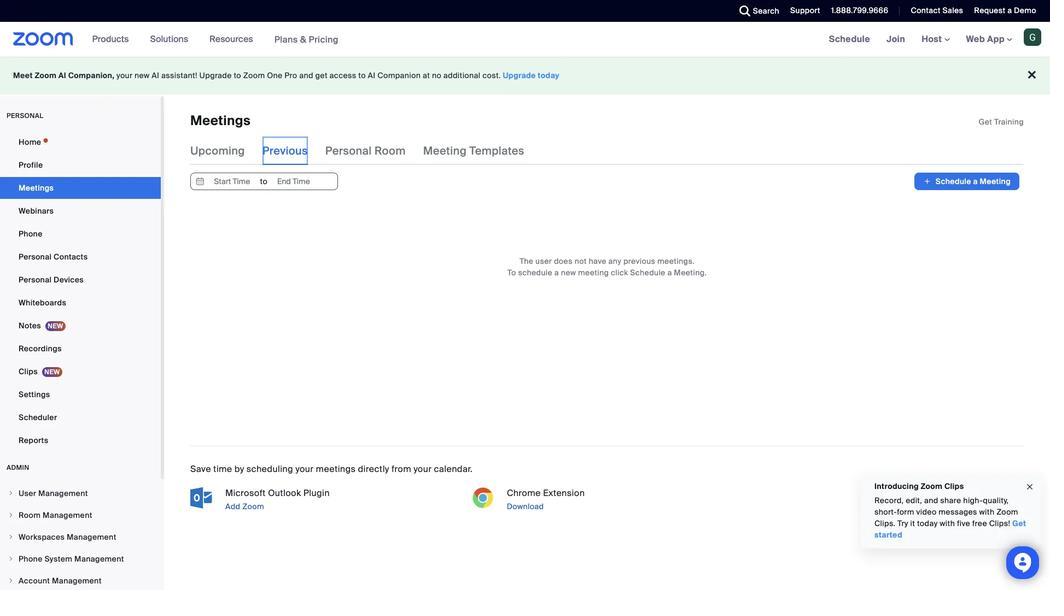 Task type: describe. For each thing, give the bounding box(es) containing it.
join
[[887, 33, 906, 45]]

any
[[609, 257, 622, 267]]

support
[[791, 5, 821, 15]]

sales
[[943, 5, 964, 15]]

Date Range Picker Start field
[[207, 174, 257, 190]]

products button
[[92, 22, 134, 57]]

contacts
[[54, 252, 88, 262]]

phone link
[[0, 223, 161, 245]]

contact
[[911, 5, 941, 15]]

user management menu item
[[0, 484, 161, 504]]

phone system management menu item
[[0, 549, 161, 570]]

recordings
[[19, 344, 62, 354]]

web app button
[[967, 33, 1013, 45]]

meeting inside tab list
[[423, 144, 467, 158]]

extension
[[543, 488, 585, 500]]

1 horizontal spatial with
[[980, 508, 995, 518]]

date image
[[194, 174, 207, 190]]

from
[[392, 464, 411, 476]]

recordings link
[[0, 338, 161, 360]]

companion
[[378, 71, 421, 80]]

reports
[[19, 436, 48, 446]]

notes
[[19, 321, 41, 331]]

right image for user management
[[8, 491, 14, 497]]

download
[[507, 503, 544, 512]]

personal devices link
[[0, 269, 161, 291]]

products
[[92, 33, 129, 45]]

personal contacts
[[19, 252, 88, 262]]

management for workspaces management
[[67, 533, 116, 543]]

add zoom link
[[223, 501, 461, 514]]

zoom right meet
[[35, 71, 56, 80]]

app
[[988, 33, 1005, 45]]

save
[[190, 464, 211, 476]]

templates
[[470, 144, 525, 158]]

new inside the user does not have any previous meetings. to schedule a new meeting click schedule a meeting.
[[561, 268, 576, 278]]

personal devices
[[19, 275, 84, 285]]

workspaces management
[[19, 533, 116, 543]]

your for new
[[117, 71, 133, 80]]

&
[[300, 34, 307, 45]]

started
[[875, 531, 903, 541]]

chrome extension download
[[507, 488, 585, 512]]

meet
[[13, 71, 33, 80]]

profile picture image
[[1024, 28, 1042, 46]]

microsoft
[[225, 488, 266, 500]]

try
[[898, 519, 909, 529]]

right image for workspaces management
[[8, 535, 14, 541]]

management up the account management menu item
[[74, 555, 124, 565]]

no
[[432, 71, 442, 80]]

devices
[[54, 275, 84, 285]]

plans
[[274, 34, 298, 45]]

directly
[[358, 464, 389, 476]]

webinars link
[[0, 200, 161, 222]]

search
[[753, 6, 780, 16]]

calendar.
[[434, 464, 473, 476]]

record,
[[875, 496, 904, 506]]

profile link
[[0, 154, 161, 176]]

2 ai from the left
[[152, 71, 159, 80]]

upcoming
[[190, 144, 245, 158]]

scheduling
[[247, 464, 293, 476]]

system
[[45, 555, 72, 565]]

join link
[[879, 22, 914, 57]]

by
[[235, 464, 244, 476]]

a left demo
[[1008, 5, 1012, 15]]

schedule inside the user does not have any previous meetings. to schedule a new meeting click schedule a meeting.
[[630, 268, 666, 278]]

right image for phone system management
[[8, 556, 14, 563]]

webinars
[[19, 206, 54, 216]]

user management
[[19, 489, 88, 499]]

additional
[[444, 71, 481, 80]]

1.888.799.9666 button up join
[[823, 0, 892, 22]]

time
[[213, 464, 232, 476]]

phone for phone system management
[[19, 555, 43, 565]]

personal for personal room
[[325, 144, 372, 158]]

web app
[[967, 33, 1005, 45]]

at
[[423, 71, 430, 80]]

zoom logo image
[[13, 32, 73, 46]]

2 horizontal spatial your
[[414, 464, 432, 476]]

Date Range Picker End field
[[268, 174, 319, 190]]

whiteboards
[[19, 298, 66, 308]]

and inside record, edit, and share high-quality, short-form video messages with zoom clips. try it today with five free clips!
[[925, 496, 939, 506]]

notes link
[[0, 315, 161, 337]]

plugin
[[304, 488, 330, 500]]

tabs of meeting tab list
[[190, 137, 542, 165]]

account
[[19, 577, 50, 587]]

meeting templates
[[423, 144, 525, 158]]

get for get training
[[979, 117, 993, 127]]

management for room management
[[43, 511, 92, 521]]

download link
[[505, 501, 743, 514]]

room management
[[19, 511, 92, 521]]

form
[[897, 508, 915, 518]]

1 horizontal spatial clips
[[945, 482, 964, 492]]

1 horizontal spatial meetings
[[190, 112, 251, 129]]

request
[[975, 5, 1006, 15]]

personal
[[7, 112, 43, 120]]

meet zoom ai companion, your new ai assistant! upgrade to zoom one pro and get access to ai companion at no additional cost. upgrade today
[[13, 71, 560, 80]]

personal contacts link
[[0, 246, 161, 268]]

3 ai from the left
[[368, 71, 376, 80]]



Task type: locate. For each thing, give the bounding box(es) containing it.
a inside button
[[974, 177, 978, 187]]

zoom inside record, edit, and share high-quality, short-form video messages with zoom clips. try it today with five free clips!
[[997, 508, 1019, 518]]

meetings.
[[658, 257, 695, 267]]

1 vertical spatial get
[[1013, 519, 1027, 529]]

personal inside tabs of meeting tab list
[[325, 144, 372, 158]]

1 vertical spatial meeting
[[980, 177, 1011, 187]]

2 upgrade from the left
[[503, 71, 536, 80]]

new
[[135, 71, 150, 80], [561, 268, 576, 278]]

web
[[967, 33, 985, 45]]

phone inside personal menu menu
[[19, 229, 43, 239]]

0 vertical spatial get
[[979, 117, 993, 127]]

2 phone from the top
[[19, 555, 43, 565]]

pricing
[[309, 34, 339, 45]]

banner
[[0, 22, 1051, 57]]

0 vertical spatial today
[[538, 71, 560, 80]]

0 horizontal spatial new
[[135, 71, 150, 80]]

close image
[[1026, 481, 1035, 494]]

ai left companion,
[[58, 71, 66, 80]]

personal for personal contacts
[[19, 252, 52, 262]]

0 horizontal spatial meeting
[[423, 144, 467, 158]]

your up plugin
[[296, 464, 314, 476]]

meet zoom ai companion, footer
[[0, 57, 1051, 95]]

schedule a meeting
[[936, 177, 1011, 187]]

support link
[[782, 0, 823, 22], [791, 5, 821, 15]]

new left assistant!
[[135, 71, 150, 80]]

a down meetings.
[[668, 268, 672, 278]]

right image inside user management menu item
[[8, 491, 14, 497]]

zoom
[[35, 71, 56, 80], [243, 71, 265, 80], [921, 482, 943, 492], [243, 503, 264, 512], [997, 508, 1019, 518]]

today inside 'meet zoom ai companion,' footer
[[538, 71, 560, 80]]

1 vertical spatial today
[[918, 519, 938, 529]]

access
[[330, 71, 357, 80]]

get started
[[875, 519, 1027, 541]]

room inside 'menu item'
[[19, 511, 41, 521]]

meetings inside personal menu menu
[[19, 183, 54, 193]]

host button
[[922, 33, 950, 45]]

home
[[19, 137, 41, 147]]

a down does
[[555, 268, 559, 278]]

room inside tabs of meeting tab list
[[375, 144, 406, 158]]

get right clips!
[[1013, 519, 1027, 529]]

0 vertical spatial phone
[[19, 229, 43, 239]]

upgrade right cost.
[[503, 71, 536, 80]]

clips up share
[[945, 482, 964, 492]]

right image for room management
[[8, 513, 14, 519]]

management up workspaces management
[[43, 511, 92, 521]]

0 horizontal spatial get
[[979, 117, 993, 127]]

share
[[941, 496, 962, 506]]

meetings up upcoming
[[190, 112, 251, 129]]

schedule for schedule a meeting
[[936, 177, 972, 187]]

0 vertical spatial room
[[375, 144, 406, 158]]

to right access
[[359, 71, 366, 80]]

demo
[[1015, 5, 1037, 15]]

save time by scheduling your meetings directly from your calendar.
[[190, 464, 473, 476]]

introducing
[[875, 482, 919, 492]]

a
[[1008, 5, 1012, 15], [974, 177, 978, 187], [555, 268, 559, 278], [668, 268, 672, 278]]

home link
[[0, 131, 161, 153]]

0 vertical spatial with
[[980, 508, 995, 518]]

1 horizontal spatial schedule
[[829, 33, 871, 45]]

2 vertical spatial right image
[[8, 578, 14, 585]]

cost.
[[483, 71, 501, 80]]

schedule link
[[821, 22, 879, 57]]

1 horizontal spatial and
[[925, 496, 939, 506]]

personal menu menu
[[0, 131, 161, 453]]

management up room management
[[38, 489, 88, 499]]

it
[[911, 519, 916, 529]]

workspaces
[[19, 533, 65, 543]]

get for get started
[[1013, 519, 1027, 529]]

today inside record, edit, and share high-quality, short-form video messages with zoom clips. try it today with five free clips!
[[918, 519, 938, 529]]

0 vertical spatial meeting
[[423, 144, 467, 158]]

right image left the system
[[8, 556, 14, 563]]

1 horizontal spatial upgrade
[[503, 71, 536, 80]]

with up free
[[980, 508, 995, 518]]

ai left companion
[[368, 71, 376, 80]]

1 horizontal spatial meeting
[[980, 177, 1011, 187]]

3 right image from the top
[[8, 578, 14, 585]]

clips.
[[875, 519, 896, 529]]

phone inside menu item
[[19, 555, 43, 565]]

right image
[[8, 491, 14, 497], [8, 513, 14, 519]]

upgrade down product information navigation
[[199, 71, 232, 80]]

ai left assistant!
[[152, 71, 159, 80]]

0 vertical spatial clips
[[19, 367, 38, 377]]

schedule
[[829, 33, 871, 45], [936, 177, 972, 187], [630, 268, 666, 278]]

get training
[[979, 117, 1024, 127]]

introducing zoom clips
[[875, 482, 964, 492]]

schedule inside meetings navigation
[[829, 33, 871, 45]]

to left date range picker end 'field' on the left top of page
[[260, 177, 268, 187]]

to
[[508, 268, 516, 278]]

phone up account
[[19, 555, 43, 565]]

room management menu item
[[0, 506, 161, 526]]

get left training
[[979, 117, 993, 127]]

1 phone from the top
[[19, 229, 43, 239]]

plans & pricing link
[[274, 34, 339, 45], [274, 34, 339, 45]]

0 vertical spatial personal
[[325, 144, 372, 158]]

right image left account
[[8, 578, 14, 585]]

admin
[[7, 464, 29, 473]]

0 vertical spatial right image
[[8, 491, 14, 497]]

2 right image from the top
[[8, 556, 14, 563]]

your right companion,
[[117, 71, 133, 80]]

meeting
[[423, 144, 467, 158], [980, 177, 1011, 187]]

a right add 'icon'
[[974, 177, 978, 187]]

whiteboards link
[[0, 292, 161, 314]]

0 horizontal spatial today
[[538, 71, 560, 80]]

your inside 'meet zoom ai companion,' footer
[[117, 71, 133, 80]]

right image left user
[[8, 491, 14, 497]]

user
[[536, 257, 552, 267]]

0 horizontal spatial with
[[940, 519, 955, 529]]

the user does not have any previous meetings. to schedule a new meeting click schedule a meeting.
[[508, 257, 707, 278]]

right image for account management
[[8, 578, 14, 585]]

1 upgrade from the left
[[199, 71, 232, 80]]

right image left workspaces
[[8, 535, 14, 541]]

high-
[[964, 496, 983, 506]]

1 horizontal spatial room
[[375, 144, 406, 158]]

meeting inside button
[[980, 177, 1011, 187]]

quality,
[[983, 496, 1009, 506]]

zoom up edit,
[[921, 482, 943, 492]]

management inside menu item
[[67, 533, 116, 543]]

short-
[[875, 508, 897, 518]]

with down messages
[[940, 519, 955, 529]]

clips link
[[0, 361, 161, 383]]

1 right image from the top
[[8, 491, 14, 497]]

right image inside room management 'menu item'
[[8, 513, 14, 519]]

outlook
[[268, 488, 301, 500]]

personal room
[[325, 144, 406, 158]]

management inside 'menu item'
[[43, 511, 92, 521]]

phone for phone
[[19, 229, 43, 239]]

clips inside clips link
[[19, 367, 38, 377]]

1.888.799.9666 button up schedule link
[[832, 5, 889, 15]]

request a demo link
[[966, 0, 1051, 22], [975, 5, 1037, 15]]

1 horizontal spatial new
[[561, 268, 576, 278]]

to down resources dropdown button
[[234, 71, 241, 80]]

management for account management
[[52, 577, 102, 587]]

1 horizontal spatial get
[[1013, 519, 1027, 529]]

1 vertical spatial right image
[[8, 513, 14, 519]]

get inside get started
[[1013, 519, 1027, 529]]

2 vertical spatial personal
[[19, 275, 52, 285]]

banner containing products
[[0, 22, 1051, 57]]

management for user management
[[38, 489, 88, 499]]

schedule inside button
[[936, 177, 972, 187]]

meeting.
[[674, 268, 707, 278]]

clips!
[[990, 519, 1011, 529]]

account management menu item
[[0, 571, 161, 591]]

right image
[[8, 535, 14, 541], [8, 556, 14, 563], [8, 578, 14, 585]]

1 horizontal spatial ai
[[152, 71, 159, 80]]

management up phone system management menu item
[[67, 533, 116, 543]]

scheduler link
[[0, 407, 161, 429]]

0 vertical spatial right image
[[8, 535, 14, 541]]

workspaces management menu item
[[0, 527, 161, 548]]

0 horizontal spatial ai
[[58, 71, 66, 80]]

right image inside the account management menu item
[[8, 578, 14, 585]]

your for meetings
[[296, 464, 314, 476]]

schedule a meeting button
[[915, 173, 1020, 191]]

0 horizontal spatial room
[[19, 511, 41, 521]]

not
[[575, 257, 587, 267]]

meetings navigation
[[821, 22, 1051, 57]]

and left get
[[299, 71, 313, 80]]

clips
[[19, 367, 38, 377], [945, 482, 964, 492]]

new down does
[[561, 268, 576, 278]]

clips up settings on the left bottom of page
[[19, 367, 38, 377]]

0 horizontal spatial to
[[234, 71, 241, 80]]

zoom inside microsoft outlook plugin add zoom
[[243, 503, 264, 512]]

resources
[[210, 33, 253, 45]]

phone down webinars
[[19, 229, 43, 239]]

1 vertical spatial new
[[561, 268, 576, 278]]

product information navigation
[[84, 22, 347, 57]]

host
[[922, 33, 945, 45]]

settings
[[19, 390, 50, 400]]

2 horizontal spatial to
[[359, 71, 366, 80]]

1 vertical spatial schedule
[[936, 177, 972, 187]]

management down phone system management menu item
[[52, 577, 102, 587]]

0 horizontal spatial upgrade
[[199, 71, 232, 80]]

0 vertical spatial and
[[299, 71, 313, 80]]

phone
[[19, 229, 43, 239], [19, 555, 43, 565]]

1 vertical spatial right image
[[8, 556, 14, 563]]

add image
[[924, 176, 932, 187]]

schedule right add 'icon'
[[936, 177, 972, 187]]

0 horizontal spatial clips
[[19, 367, 38, 377]]

1 vertical spatial personal
[[19, 252, 52, 262]]

video
[[917, 508, 937, 518]]

0 horizontal spatial and
[[299, 71, 313, 80]]

room
[[375, 144, 406, 158], [19, 511, 41, 521]]

add
[[225, 503, 240, 512]]

five
[[958, 519, 971, 529]]

microsoft outlook plugin add zoom
[[225, 488, 330, 512]]

1.888.799.9666
[[832, 5, 889, 15]]

1 vertical spatial with
[[940, 519, 955, 529]]

schedule
[[518, 268, 553, 278]]

2 vertical spatial schedule
[[630, 268, 666, 278]]

previous
[[624, 257, 656, 267]]

click
[[611, 268, 628, 278]]

and inside 'meet zoom ai companion,' footer
[[299, 71, 313, 80]]

admin menu menu
[[0, 484, 161, 591]]

meetings up webinars
[[19, 183, 54, 193]]

1 vertical spatial and
[[925, 496, 939, 506]]

solutions
[[150, 33, 188, 45]]

resources button
[[210, 22, 258, 57]]

phone system management
[[19, 555, 124, 565]]

right image left room management
[[8, 513, 14, 519]]

1 horizontal spatial your
[[296, 464, 314, 476]]

1 horizontal spatial today
[[918, 519, 938, 529]]

free
[[973, 519, 988, 529]]

does
[[554, 257, 573, 267]]

schedule for schedule
[[829, 33, 871, 45]]

the
[[520, 257, 534, 267]]

personal for personal devices
[[19, 275, 52, 285]]

today
[[538, 71, 560, 80], [918, 519, 938, 529]]

1 vertical spatial phone
[[19, 555, 43, 565]]

1 vertical spatial meetings
[[19, 183, 54, 193]]

and up video in the right bottom of the page
[[925, 496, 939, 506]]

your
[[117, 71, 133, 80], [296, 464, 314, 476], [414, 464, 432, 476]]

0 horizontal spatial your
[[117, 71, 133, 80]]

1 vertical spatial clips
[[945, 482, 964, 492]]

to inside popup button
[[260, 177, 268, 187]]

new inside 'meet zoom ai companion,' footer
[[135, 71, 150, 80]]

2 horizontal spatial schedule
[[936, 177, 972, 187]]

scheduler
[[19, 413, 57, 423]]

0 vertical spatial new
[[135, 71, 150, 80]]

1 horizontal spatial to
[[260, 177, 268, 187]]

pro
[[285, 71, 297, 80]]

upgrade
[[199, 71, 232, 80], [503, 71, 536, 80]]

0 vertical spatial schedule
[[829, 33, 871, 45]]

right image inside workspaces management menu item
[[8, 535, 14, 541]]

2 horizontal spatial ai
[[368, 71, 376, 80]]

1 vertical spatial room
[[19, 511, 41, 521]]

plans & pricing
[[274, 34, 339, 45]]

previous
[[263, 144, 308, 158]]

0 horizontal spatial schedule
[[630, 268, 666, 278]]

zoom left one
[[243, 71, 265, 80]]

messages
[[939, 508, 978, 518]]

2 right image from the top
[[8, 513, 14, 519]]

request a demo
[[975, 5, 1037, 15]]

0 vertical spatial meetings
[[190, 112, 251, 129]]

schedule down 1.888.799.9666
[[829, 33, 871, 45]]

your right from
[[414, 464, 432, 476]]

zoom up clips!
[[997, 508, 1019, 518]]

zoom down microsoft
[[243, 503, 264, 512]]

training
[[995, 117, 1024, 127]]

1 right image from the top
[[8, 535, 14, 541]]

account management
[[19, 577, 102, 587]]

schedule down 'previous'
[[630, 268, 666, 278]]

right image inside phone system management menu item
[[8, 556, 14, 563]]

0 horizontal spatial meetings
[[19, 183, 54, 193]]

1 ai from the left
[[58, 71, 66, 80]]



Task type: vqa. For each thing, say whether or not it's contained in the screenshot.
the leftmost your
yes



